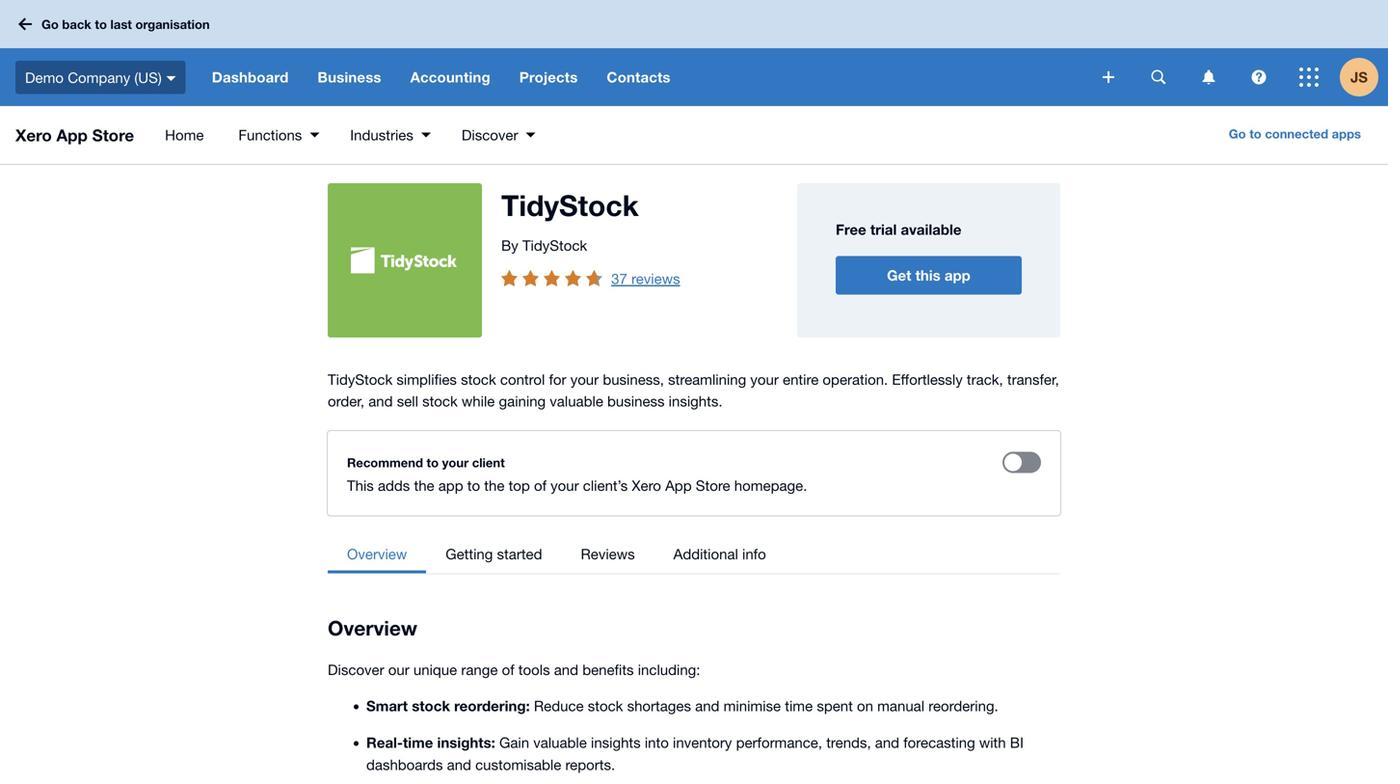 Task type: locate. For each thing, give the bounding box(es) containing it.
1 horizontal spatial the
[[484, 477, 505, 494]]

time left spent
[[785, 697, 813, 714]]

js button
[[1340, 48, 1389, 106]]

go left back
[[41, 17, 59, 32]]

the down recommend to your client
[[414, 477, 435, 494]]

discover
[[462, 126, 518, 143], [328, 661, 384, 678]]

apps
[[1332, 126, 1362, 141]]

of right 'top'
[[534, 477, 547, 494]]

the down client on the left bottom
[[484, 477, 505, 494]]

and
[[369, 392, 393, 409], [554, 661, 579, 678], [695, 697, 720, 714], [875, 734, 900, 751], [447, 756, 472, 773]]

to left last
[[95, 17, 107, 32]]

overview up the 'our'
[[328, 616, 418, 640]]

back
[[62, 17, 91, 32]]

time inside smart stock reordering: reduce stock shortages and minimise time spent on manual reordering.
[[785, 697, 813, 714]]

1 horizontal spatial of
[[534, 477, 547, 494]]

store left homepage.
[[696, 477, 731, 494]]

0 horizontal spatial go
[[41, 17, 59, 32]]

trial
[[871, 221, 897, 238]]

0 vertical spatial go
[[41, 17, 59, 32]]

2 vertical spatial tidystock
[[328, 371, 393, 388]]

1 horizontal spatial go
[[1229, 126, 1246, 141]]

and down insights: at the bottom of page
[[447, 756, 472, 773]]

into
[[645, 734, 669, 751]]

app right this
[[945, 266, 971, 284]]

free trial available
[[836, 221, 962, 238]]

our
[[388, 661, 410, 678]]

go for go to connected apps
[[1229, 126, 1246, 141]]

1 vertical spatial valuable
[[534, 734, 587, 751]]

reordering:
[[454, 697, 530, 715]]

client
[[472, 455, 505, 470]]

0 horizontal spatial the
[[414, 477, 435, 494]]

stock down benefits
[[588, 697, 623, 714]]

1 vertical spatial xero
[[632, 477, 661, 494]]

additional
[[674, 545, 739, 562]]

svg image inside go back to last organisation link
[[18, 18, 32, 30]]

time up dashboards
[[403, 734, 433, 751]]

svg image
[[1152, 70, 1166, 84], [1203, 70, 1216, 84], [167, 76, 176, 81]]

0 horizontal spatial store
[[92, 125, 134, 145]]

0 vertical spatial app
[[945, 266, 971, 284]]

control
[[500, 371, 545, 388]]

demo
[[25, 69, 64, 86]]

benefits
[[583, 661, 634, 678]]

0 vertical spatial valuable
[[550, 392, 604, 409]]

tidystock inside tidystock simplifies stock control for your business, streamlining your entire operation. effortlessly track, transfer, order, and sell stock while gaining valuable business insights.
[[328, 371, 393, 388]]

valuable down reduce
[[534, 734, 587, 751]]

home
[[165, 126, 204, 143]]

stock inside smart stock reordering: reduce stock shortages and minimise time spent on manual reordering.
[[588, 697, 623, 714]]

0 horizontal spatial app
[[56, 125, 88, 145]]

dashboards
[[366, 756, 443, 773]]

while
[[462, 392, 495, 409]]

app
[[56, 125, 88, 145], [665, 477, 692, 494]]

go
[[41, 17, 59, 32], [1229, 126, 1246, 141]]

1 vertical spatial time
[[403, 734, 433, 751]]

valuable inside tidystock simplifies stock control for your business, streamlining your entire operation. effortlessly track, transfer, order, and sell stock while gaining valuable business insights.
[[550, 392, 604, 409]]

and inside tidystock simplifies stock control for your business, streamlining your entire operation. effortlessly track, transfer, order, and sell stock while gaining valuable business insights.
[[369, 392, 393, 409]]

menu
[[146, 106, 551, 164]]

stock
[[461, 371, 496, 388], [422, 392, 458, 409], [412, 697, 450, 715], [588, 697, 623, 714]]

tidystock up by tidystock
[[501, 188, 639, 222]]

1 vertical spatial app
[[665, 477, 692, 494]]

1 vertical spatial overview
[[328, 616, 418, 640]]

and up inventory
[[695, 697, 720, 714]]

app
[[945, 266, 971, 284], [439, 477, 463, 494]]

getting started
[[446, 545, 542, 562]]

0 vertical spatial tidystock
[[501, 188, 639, 222]]

0 horizontal spatial discover
[[328, 661, 384, 678]]

to left connected
[[1250, 126, 1262, 141]]

1 vertical spatial app
[[439, 477, 463, 494]]

your
[[571, 371, 599, 388], [751, 371, 779, 388], [442, 455, 469, 470], [551, 477, 579, 494]]

1 horizontal spatial store
[[696, 477, 731, 494]]

go for go back to last organisation
[[41, 17, 59, 32]]

1 vertical spatial discover
[[328, 661, 384, 678]]

overview down this
[[347, 545, 407, 562]]

valuable down for
[[550, 392, 604, 409]]

trends,
[[827, 734, 871, 751]]

dashboard link
[[197, 48, 303, 106]]

1 horizontal spatial svg image
[[1152, 70, 1166, 84]]

to right recommend on the bottom of page
[[427, 455, 439, 470]]

simplifies
[[397, 371, 457, 388]]

of
[[534, 477, 547, 494], [502, 661, 515, 678]]

go to connected apps link
[[1218, 120, 1373, 150]]

svg image
[[18, 18, 32, 30], [1300, 68, 1319, 87], [1252, 70, 1267, 84], [1103, 71, 1115, 83]]

for
[[549, 371, 567, 388]]

xero down demo
[[15, 125, 52, 145]]

2 the from the left
[[484, 477, 505, 494]]

by tidystock
[[501, 237, 587, 254]]

0 horizontal spatial app
[[439, 477, 463, 494]]

1 horizontal spatial discover
[[462, 126, 518, 143]]

xero right client's
[[632, 477, 661, 494]]

gain
[[500, 734, 530, 751]]

entire
[[783, 371, 819, 388]]

1 vertical spatial go
[[1229, 126, 1246, 141]]

xero app store
[[15, 125, 134, 145]]

app right client's
[[665, 477, 692, 494]]

discover left the 'our'
[[328, 661, 384, 678]]

and right trends,
[[875, 734, 900, 751]]

unique
[[414, 661, 457, 678]]

this
[[916, 266, 941, 284]]

0 vertical spatial time
[[785, 697, 813, 714]]

business
[[318, 68, 381, 86]]

0 vertical spatial store
[[92, 125, 134, 145]]

0 vertical spatial discover
[[462, 126, 518, 143]]

store
[[92, 125, 134, 145], [696, 477, 731, 494]]

tidystock up order,
[[328, 371, 393, 388]]

tree
[[328, 535, 786, 573]]

spent
[[817, 697, 853, 714]]

go left connected
[[1229, 126, 1246, 141]]

getting started button
[[426, 535, 562, 573]]

to inside banner
[[95, 17, 107, 32]]

go back to last organisation
[[41, 17, 210, 32]]

discover inside "dropdown button"
[[462, 126, 518, 143]]

0 horizontal spatial xero
[[15, 125, 52, 145]]

insights
[[591, 734, 641, 751]]

and right tools
[[554, 661, 579, 678]]

0 vertical spatial overview
[[347, 545, 407, 562]]

1 horizontal spatial time
[[785, 697, 813, 714]]

and inside smart stock reordering: reduce stock shortages and minimise time spent on manual reordering.
[[695, 697, 720, 714]]

this adds the app to the top of your client's xero app store homepage.
[[347, 477, 808, 494]]

app down demo company (us)
[[56, 125, 88, 145]]

tidystock right by
[[523, 237, 587, 254]]

menu containing home
[[146, 106, 551, 164]]

inventory
[[673, 734, 732, 751]]

1 vertical spatial store
[[696, 477, 731, 494]]

discover down "accounting" dropdown button
[[462, 126, 518, 143]]

reviews button
[[562, 535, 654, 573]]

0 vertical spatial xero
[[15, 125, 52, 145]]

demo company (us) button
[[0, 48, 197, 106]]

to down client on the left bottom
[[467, 477, 480, 494]]

sell
[[397, 392, 418, 409]]

go back to last organisation link
[[12, 7, 221, 41]]

forecasting
[[904, 734, 976, 751]]

of left tools
[[502, 661, 515, 678]]

(us)
[[134, 69, 162, 86]]

0 horizontal spatial of
[[502, 661, 515, 678]]

tree containing overview
[[328, 535, 786, 573]]

smart stock reordering: reduce stock shortages and minimise time spent on manual reordering.
[[366, 697, 999, 715]]

banner
[[0, 0, 1389, 106]]

1 horizontal spatial app
[[665, 477, 692, 494]]

info
[[743, 545, 766, 562]]

reports.
[[566, 756, 615, 773]]

additional info
[[674, 545, 766, 562]]

to
[[95, 17, 107, 32], [1250, 126, 1262, 141], [427, 455, 439, 470], [467, 477, 480, 494]]

with
[[980, 734, 1006, 751]]

bi
[[1010, 734, 1024, 751]]

37
[[612, 270, 628, 287]]

business button
[[303, 48, 396, 106]]

store down company
[[92, 125, 134, 145]]

reviews
[[581, 545, 635, 562]]

your left client on the left bottom
[[442, 455, 469, 470]]

0 vertical spatial of
[[534, 477, 547, 494]]

app down recommend to your client
[[439, 477, 463, 494]]

0 vertical spatial app
[[56, 125, 88, 145]]

0 horizontal spatial svg image
[[167, 76, 176, 81]]

and left sell on the left
[[369, 392, 393, 409]]



Task type: describe. For each thing, give the bounding box(es) containing it.
functions button
[[223, 106, 335, 164]]

projects button
[[505, 48, 593, 106]]

connected
[[1266, 126, 1329, 141]]

2 horizontal spatial svg image
[[1203, 70, 1216, 84]]

gaining
[[499, 392, 546, 409]]

contacts
[[607, 68, 671, 86]]

insights:
[[437, 734, 495, 751]]

get
[[887, 266, 912, 284]]

free
[[836, 221, 867, 238]]

get this app link
[[836, 256, 1022, 294]]

transfer,
[[1008, 371, 1060, 388]]

smart
[[366, 697, 408, 715]]

discover for discover
[[462, 126, 518, 143]]

1 the from the left
[[414, 477, 435, 494]]

operation.
[[823, 371, 888, 388]]

dashboard
[[212, 68, 289, 86]]

tidystock simplifies stock control for your business, streamlining your entire operation. effortlessly track, transfer, order, and sell stock while gaining valuable business insights.
[[328, 371, 1060, 409]]

your right for
[[571, 371, 599, 388]]

started
[[497, 545, 542, 562]]

adds
[[378, 477, 410, 494]]

top
[[509, 477, 530, 494]]

organisation
[[135, 17, 210, 32]]

track,
[[967, 371, 1004, 388]]

1 horizontal spatial app
[[945, 266, 971, 284]]

tools
[[519, 661, 550, 678]]

getting
[[446, 545, 493, 562]]

range
[[461, 661, 498, 678]]

discover our unique range of tools and benefits including:
[[328, 661, 701, 678]]

last
[[110, 17, 132, 32]]

this
[[347, 477, 374, 494]]

insights.
[[669, 392, 723, 409]]

performance,
[[736, 734, 823, 751]]

reviews
[[632, 270, 680, 287]]

gain valuable insights into inventory performance, trends, and forecasting with bi dashboards and customisable reports.
[[366, 734, 1024, 773]]

accounting button
[[396, 48, 505, 106]]

0 horizontal spatial time
[[403, 734, 433, 751]]

including:
[[638, 661, 701, 678]]

overview inside button
[[347, 545, 407, 562]]

functions
[[239, 126, 302, 143]]

minimise
[[724, 697, 781, 714]]

homepage.
[[735, 477, 808, 494]]

contacts button
[[593, 48, 685, 106]]

real-
[[366, 734, 403, 751]]

company
[[68, 69, 130, 86]]

js
[[1351, 68, 1368, 86]]

banner containing dashboard
[[0, 0, 1389, 106]]

discover button
[[446, 106, 551, 164]]

shortages
[[627, 697, 691, 714]]

stock down simplifies
[[422, 392, 458, 409]]

svg image inside demo company (us) popup button
[[167, 76, 176, 81]]

tidystock for tidystock simplifies stock control for your business, streamlining your entire operation. effortlessly track, transfer, order, and sell stock while gaining valuable business insights.
[[328, 371, 393, 388]]

industries button
[[335, 106, 446, 164]]

accounting
[[410, 68, 491, 86]]

business
[[608, 392, 665, 409]]

reordering.
[[929, 697, 999, 714]]

1 horizontal spatial xero
[[632, 477, 661, 494]]

37 reviews
[[612, 270, 680, 287]]

effortlessly
[[892, 371, 963, 388]]

stock up real-time insights:
[[412, 697, 450, 715]]

home button
[[146, 106, 223, 164]]

projects
[[520, 68, 578, 86]]

on
[[857, 697, 874, 714]]

by
[[501, 237, 519, 254]]

customisable
[[476, 756, 562, 773]]

stock up while
[[461, 371, 496, 388]]

real-time insights:
[[366, 734, 495, 751]]

1 vertical spatial of
[[502, 661, 515, 678]]

recommend to your client
[[347, 455, 505, 470]]

demo company (us)
[[25, 69, 162, 86]]

reduce
[[534, 697, 584, 714]]

industries
[[350, 126, 414, 143]]

tidystock for tidystock
[[501, 188, 639, 222]]

your left client's
[[551, 477, 579, 494]]

get this app
[[887, 266, 971, 284]]

available
[[901, 221, 962, 238]]

recommend
[[347, 455, 423, 470]]

your left "entire"
[[751, 371, 779, 388]]

client's
[[583, 477, 628, 494]]

1 vertical spatial tidystock
[[523, 237, 587, 254]]

streamlining
[[668, 371, 747, 388]]

go to connected apps
[[1229, 126, 1362, 141]]

valuable inside gain valuable insights into inventory performance, trends, and forecasting with bi dashboards and customisable reports.
[[534, 734, 587, 751]]

discover for discover our unique range of tools and benefits including:
[[328, 661, 384, 678]]



Task type: vqa. For each thing, say whether or not it's contained in the screenshot.
Business popup button
yes



